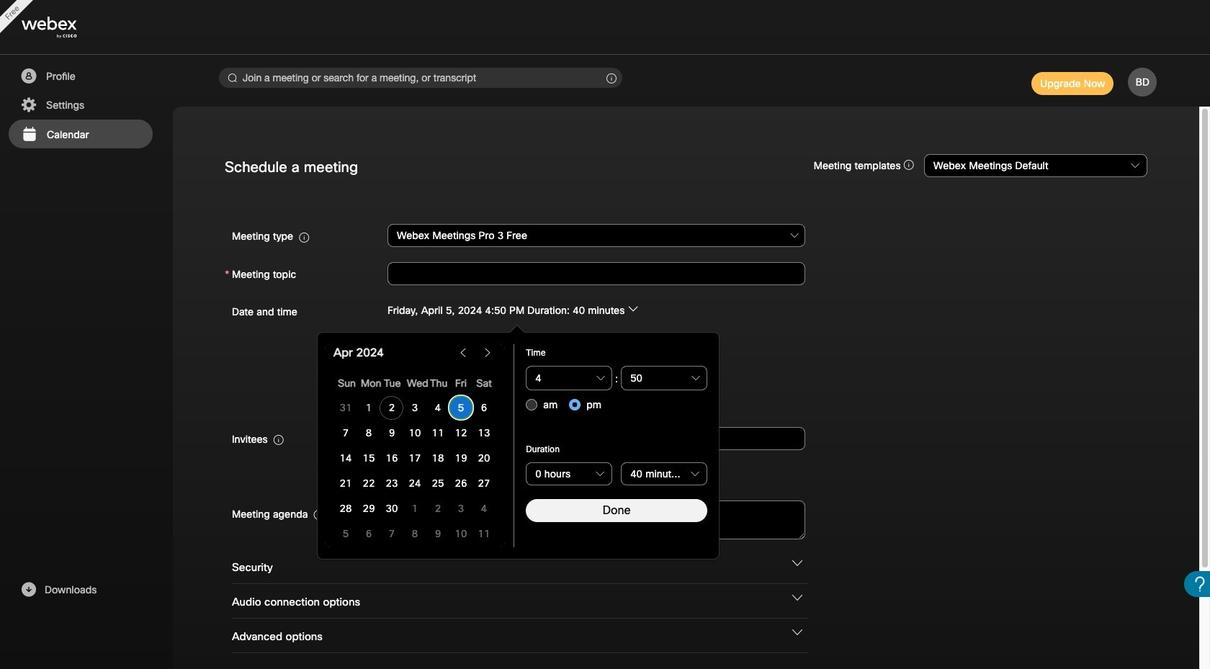 Task type: locate. For each thing, give the bounding box(es) containing it.
2 ng down image from the top
[[793, 593, 803, 603]]

2 vertical spatial ng down image
[[793, 628, 803, 638]]

0 vertical spatial ng down image
[[793, 558, 803, 569]]

Join a meeting or search for a meeting, or transcript text field
[[219, 68, 623, 88]]

mds content download_filled image
[[19, 582, 37, 599]]

arrow image
[[628, 304, 638, 314]]

None field
[[388, 223, 806, 249]]

mds people circle_filled image
[[19, 68, 37, 85]]

group
[[225, 298, 1148, 378], [526, 392, 558, 418], [569, 392, 602, 418]]

option group
[[526, 392, 602, 418]]

None text field
[[526, 366, 613, 391], [621, 366, 708, 391], [388, 501, 806, 540], [526, 366, 613, 391], [621, 366, 708, 391], [388, 501, 806, 540]]

1 vertical spatial ng down image
[[793, 593, 803, 603]]

banner
[[0, 0, 1211, 55]]

cisco webex image
[[22, 17, 108, 38]]

None text field
[[388, 262, 806, 285]]

application
[[317, 325, 720, 560]]

ng down image
[[793, 558, 803, 569], [793, 593, 803, 603], [793, 628, 803, 638]]

3 ng down image from the top
[[793, 628, 803, 638]]

1 ng down image from the top
[[793, 558, 803, 569]]



Task type: describe. For each thing, give the bounding box(es) containing it.
mds meetings_filled image
[[20, 126, 38, 143]]

friday, april 5, 2024 grid
[[334, 370, 496, 548]]

mds settings_filled image
[[19, 97, 37, 114]]

selected element
[[458, 402, 464, 414]]



Task type: vqa. For each thing, say whether or not it's contained in the screenshot.
Invitees text box
no



